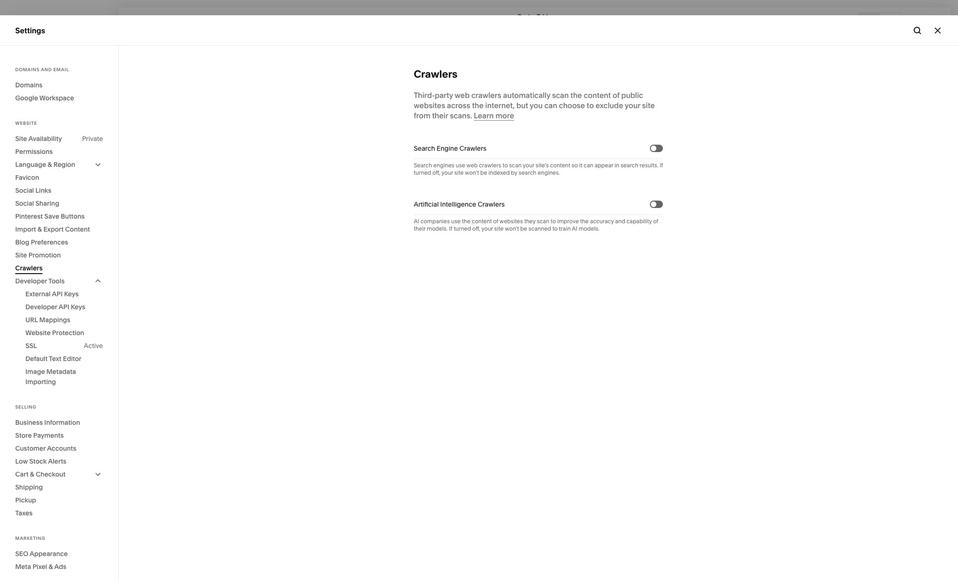 Task type: describe. For each thing, give the bounding box(es) containing it.
protection
[[52, 329, 84, 337]]

ads
[[54, 563, 66, 571]]

domains for and
[[15, 67, 40, 72]]

permissions
[[15, 147, 53, 156]]

off, inside search engines use web crawlers to scan your site's content so it can appear in search results. if turned off, your site won't be indexed by search engines.
[[433, 169, 441, 176]]

websites inside third-party web crawlers automatically scan the content of public websites across the internet, but you can choose to exclude your site from their scans.
[[414, 101, 446, 110]]

cart & checkout
[[15, 470, 66, 478]]

region
[[53, 160, 75, 169]]

developer inside external api keys developer api keys url mappings website protection
[[25, 303, 57, 311]]

train
[[559, 225, 571, 232]]

default text editor image metadata importing
[[25, 355, 81, 386]]

external api keys link
[[25, 288, 103, 301]]

their inside ai companies use the content of websites they scan to improve the accuracy and capability of their models. if turned off, your site won't be scanned to train ai models.
[[414, 225, 426, 232]]

library
[[37, 461, 62, 470]]

content inside ai companies use the content of websites they scan to improve the accuracy and capability of their models. if turned off, your site won't be scanned to train ai models.
[[472, 218, 492, 225]]

site for exclude
[[643, 101, 655, 110]]

crawlers inside third-party web crawlers automatically scan the content of public websites across the internet, but you can choose to exclude your site from their scans.
[[472, 91, 502, 100]]

1 site from the top
[[15, 135, 27, 143]]

store payments link
[[15, 429, 103, 442]]

default text editor link
[[25, 352, 103, 365]]

1 models. from the left
[[427, 225, 448, 232]]

business
[[15, 418, 43, 427]]

accounts
[[47, 444, 76, 453]]

email
[[53, 67, 69, 72]]

choose
[[559, 101, 585, 110]]

1 vertical spatial search
[[519, 169, 537, 176]]

1 settings from the top
[[15, 26, 45, 35]]

by
[[511, 169, 518, 176]]

private
[[82, 135, 103, 143]]

web inside third-party web crawlers automatically scan the content of public websites across the internet, but you can choose to exclude your site from their scans.
[[455, 91, 470, 100]]

& inside seo appearance meta pixel & ads
[[49, 563, 53, 571]]

social sharing link
[[15, 197, 103, 210]]

external
[[25, 290, 51, 298]]

learn more
[[474, 111, 515, 120]]

active
[[84, 342, 103, 350]]

external api keys developer api keys url mappings website protection
[[25, 290, 85, 337]]

to inside third-party web crawlers automatically scan the content of public websites across the internet, but you can choose to exclude your site from their scans.
[[587, 101, 594, 110]]

pickup link
[[15, 494, 103, 507]]

ssl
[[25, 342, 37, 350]]

import & export content link
[[15, 223, 103, 236]]

workspace
[[39, 94, 74, 102]]

intelligence
[[441, 200, 477, 209]]

1 social from the top
[[15, 186, 34, 195]]

automatically
[[503, 91, 551, 100]]

learn more link
[[474, 111, 515, 121]]

analytics
[[15, 124, 48, 133]]

& inside 'favicon social links social sharing pinterest save buttons import & export content blog preferences site promotion'
[[38, 225, 42, 233]]

availability
[[28, 135, 62, 143]]

can inside search engines use web crawlers to scan your site's content so it can appear in search results. if turned off, your site won't be indexed by search engines.
[[584, 162, 594, 169]]

party
[[435, 91, 453, 100]]

appearance
[[30, 550, 68, 558]]

language & region
[[15, 160, 75, 169]]

pinterest save buttons link
[[15, 210, 103, 223]]

you
[[530, 101, 543, 110]]

engine
[[437, 144, 458, 153]]

2 marketing from the top
[[15, 536, 45, 541]]

1 vertical spatial ai
[[572, 225, 578, 232]]

0 horizontal spatial of
[[494, 218, 499, 225]]

engines.
[[538, 169, 560, 176]]

turned inside ai companies use the content of websites they scan to improve the accuracy and capability of their models. if turned off, your site won't be scanned to train ai models.
[[454, 225, 471, 232]]

metadata
[[46, 368, 76, 376]]

analytics link
[[15, 123, 103, 135]]

developer tools button
[[15, 275, 103, 288]]

if inside ai companies use the content of websites they scan to improve the accuracy and capability of their models. if turned off, your site won't be scanned to train ai models.
[[449, 225, 453, 232]]

the down artificial intelligence crawlers
[[462, 218, 471, 225]]

selling link
[[15, 74, 103, 85]]

meta pixel & ads link
[[15, 560, 103, 573]]

site availability
[[15, 135, 62, 143]]

your down engines
[[442, 169, 453, 176]]

to left train
[[553, 225, 558, 232]]

2 social from the top
[[15, 199, 34, 208]]

site inside ai companies use the content of websites they scan to improve the accuracy and capability of their models. if turned off, your site won't be scanned to train ai models.
[[495, 225, 504, 232]]

content inside search engines use web crawlers to scan your site's content so it can appear in search results. if turned off, your site won't be indexed by search engines.
[[551, 162, 571, 169]]

the up choose
[[571, 91, 582, 100]]

alerts
[[48, 457, 66, 466]]

won't inside search engines use web crawlers to scan your site's content so it can appear in search results. if turned off, your site won't be indexed by search engines.
[[465, 169, 479, 176]]

& inside dropdown button
[[30, 470, 34, 478]]

links
[[35, 186, 51, 195]]

domains google workspace
[[15, 81, 74, 102]]

import
[[15, 225, 36, 233]]

1 vertical spatial api
[[59, 303, 69, 311]]

third-
[[414, 91, 435, 100]]

cart
[[15, 470, 28, 478]]

pinterest
[[15, 212, 43, 221]]

crawlers up party
[[414, 68, 458, 80]]

importing
[[25, 378, 56, 386]]

their inside third-party web crawlers automatically scan the content of public websites across the internet, but you can choose to exclude your site from their scans.
[[432, 111, 449, 120]]

developer tools link
[[15, 275, 103, 288]]

use for the
[[452, 218, 461, 225]]

exclude
[[596, 101, 624, 110]]

sharing
[[35, 199, 59, 208]]

accuracy
[[590, 218, 614, 225]]

tools
[[48, 277, 65, 285]]

website inside external api keys developer api keys url mappings website protection
[[25, 329, 51, 337]]

blog
[[15, 238, 29, 246]]

1 vertical spatial website
[[15, 121, 37, 126]]

permissions link
[[15, 145, 103, 158]]

content inside third-party web crawlers automatically scan the content of public websites across the internet, but you can choose to exclude your site from their scans.
[[584, 91, 611, 100]]

meta
[[15, 563, 31, 571]]

site inside 'favicon social links social sharing pinterest save buttons import & export content blog preferences site promotion'
[[15, 251, 27, 259]]

the right improve
[[581, 218, 589, 225]]

site's
[[536, 162, 549, 169]]

search for search engine crawlers
[[414, 144, 435, 153]]

scan inside ai companies use the content of websites they scan to improve the accuracy and capability of their models. if turned off, your site won't be scanned to train ai models.
[[537, 218, 550, 225]]

2 settings from the top
[[15, 477, 44, 487]]

learn
[[474, 111, 494, 120]]

developer tools
[[15, 277, 65, 285]]

third-party web crawlers automatically scan the content of public websites across the internet, but you can choose to exclude your site from their scans.
[[414, 91, 655, 120]]

stock
[[29, 457, 47, 466]]

seo appearance link
[[15, 547, 103, 560]]

domains and email
[[15, 67, 69, 72]]

0 vertical spatial search
[[621, 162, 639, 169]]

selling inside selling link
[[15, 74, 39, 83]]

and inside ai companies use the content of websites they scan to improve the accuracy and capability of their models. if turned off, your site won't be scanned to train ai models.
[[616, 218, 626, 225]]

book a table
[[518, 13, 552, 20]]

language & region button
[[15, 158, 103, 171]]

from
[[414, 111, 431, 120]]

business information store payments customer accounts low stock alerts
[[15, 418, 80, 466]]

search engines use web crawlers to scan your site's content so it can appear in search results. if turned off, your site won't be indexed by search engines.
[[414, 162, 664, 176]]

be inside ai companies use the content of websites they scan to improve the accuracy and capability of their models. if turned off, your site won't be scanned to train ai models.
[[521, 225, 528, 232]]

developer api keys link
[[25, 301, 103, 313]]

promotion
[[29, 251, 61, 259]]



Task type: vqa. For each thing, say whether or not it's contained in the screenshot.
'External API Keys Developer API Keys URL Mappings Website Protection' at the left of the page
yes



Task type: locate. For each thing, give the bounding box(es) containing it.
site inside third-party web crawlers automatically scan the content of public websites across the internet, but you can choose to exclude your site from their scans.
[[643, 101, 655, 110]]

of inside third-party web crawlers automatically scan the content of public websites across the internet, but you can choose to exclude your site from their scans.
[[613, 91, 620, 100]]

domains inside domains google workspace
[[15, 81, 43, 89]]

0 horizontal spatial content
[[472, 218, 492, 225]]

can right it
[[584, 162, 594, 169]]

0 horizontal spatial can
[[545, 101, 558, 110]]

can inside third-party web crawlers automatically scan the content of public websites across the internet, but you can choose to exclude your site from their scans.
[[545, 101, 558, 110]]

if down companies
[[449, 225, 453, 232]]

artificial
[[414, 200, 439, 209]]

0 horizontal spatial ai
[[414, 218, 420, 225]]

edit
[[129, 16, 142, 23]]

ai right train
[[572, 225, 578, 232]]

buttons
[[61, 212, 85, 221]]

search left engines
[[414, 162, 432, 169]]

1 vertical spatial use
[[452, 218, 461, 225]]

social down favicon
[[15, 186, 34, 195]]

and left email
[[41, 67, 52, 72]]

0 horizontal spatial websites
[[414, 101, 446, 110]]

taxes link
[[15, 507, 103, 520]]

be inside search engines use web crawlers to scan your site's content so it can appear in search results. if turned off, your site won't be indexed by search engines.
[[481, 169, 488, 176]]

& inside dropdown button
[[48, 160, 52, 169]]

preferences
[[31, 238, 68, 246]]

1 vertical spatial and
[[616, 218, 626, 225]]

web down search engine crawlers on the top
[[467, 162, 478, 169]]

their right from
[[432, 111, 449, 120]]

0 horizontal spatial off,
[[433, 169, 441, 176]]

0 horizontal spatial turned
[[414, 169, 431, 176]]

2 vertical spatial website
[[25, 329, 51, 337]]

1 vertical spatial site
[[15, 251, 27, 259]]

of up exclude
[[613, 91, 620, 100]]

0 vertical spatial domains
[[15, 67, 40, 72]]

api
[[52, 290, 63, 298], [59, 303, 69, 311]]

favicon link
[[15, 171, 103, 184]]

asset
[[15, 461, 35, 470]]

1 selling from the top
[[15, 74, 39, 83]]

companies
[[421, 218, 450, 225]]

crawlers down the indexed
[[478, 200, 505, 209]]

scan
[[553, 91, 569, 100], [510, 162, 522, 169], [537, 218, 550, 225]]

0 vertical spatial ai
[[414, 218, 420, 225]]

models. down companies
[[427, 225, 448, 232]]

can right you
[[545, 101, 558, 110]]

2 site from the top
[[15, 251, 27, 259]]

1 vertical spatial social
[[15, 199, 34, 208]]

api up url mappings link
[[59, 303, 69, 311]]

use down "intelligence"
[[452, 218, 461, 225]]

0 horizontal spatial search
[[519, 169, 537, 176]]

1 marketing from the top
[[15, 91, 51, 100]]

simonjacob477@gmail.com
[[37, 532, 108, 538]]

of left "they"
[[494, 218, 499, 225]]

1 search from the top
[[414, 144, 435, 153]]

improve
[[558, 218, 579, 225]]

keys up "developer api keys" link
[[64, 290, 79, 298]]

won't
[[465, 169, 479, 176], [505, 225, 519, 232]]

domains up domains google workspace
[[15, 67, 40, 72]]

websites down third-
[[414, 101, 446, 110]]

editor
[[63, 355, 81, 363]]

appear
[[595, 162, 614, 169]]

1 horizontal spatial scan
[[537, 218, 550, 225]]

won't left the indexed
[[465, 169, 479, 176]]

& left 'export'
[[38, 225, 42, 233]]

1 vertical spatial developer
[[25, 303, 57, 311]]

1 horizontal spatial can
[[584, 162, 594, 169]]

to inside search engines use web crawlers to scan your site's content so it can appear in search results. if turned off, your site won't be indexed by search engines.
[[503, 162, 508, 169]]

1 vertical spatial turned
[[454, 225, 471, 232]]

0 vertical spatial marketing
[[15, 91, 51, 100]]

2 vertical spatial content
[[472, 218, 492, 225]]

0 vertical spatial off,
[[433, 169, 441, 176]]

search left engine
[[414, 144, 435, 153]]

0 vertical spatial web
[[455, 91, 470, 100]]

be down "they"
[[521, 225, 528, 232]]

so
[[572, 162, 578, 169]]

0 vertical spatial api
[[52, 290, 63, 298]]

0 horizontal spatial if
[[449, 225, 453, 232]]

information
[[44, 418, 80, 427]]

crawlers up the developer tools
[[15, 264, 43, 272]]

website link
[[15, 57, 103, 68]]

1 vertical spatial domains
[[15, 81, 43, 89]]

selling down domains and email
[[15, 74, 39, 83]]

0 horizontal spatial models.
[[427, 225, 448, 232]]

site down engines
[[455, 169, 464, 176]]

1 horizontal spatial content
[[551, 162, 571, 169]]

engines
[[434, 162, 455, 169]]

search
[[414, 144, 435, 153], [414, 162, 432, 169]]

2 horizontal spatial of
[[654, 218, 659, 225]]

1 horizontal spatial site
[[495, 225, 504, 232]]

social
[[15, 186, 34, 195], [15, 199, 34, 208]]

ai left companies
[[414, 218, 420, 225]]

0 vertical spatial turned
[[414, 169, 431, 176]]

0 vertical spatial and
[[41, 67, 52, 72]]

won't inside ai companies use the content of websites they scan to improve the accuracy and capability of their models. if turned off, your site won't be scanned to train ai models.
[[505, 225, 519, 232]]

domains up google
[[15, 81, 43, 89]]

turned down artificial intelligence crawlers
[[454, 225, 471, 232]]

results.
[[640, 162, 659, 169]]

of right capability
[[654, 218, 659, 225]]

1 vertical spatial if
[[449, 225, 453, 232]]

it
[[580, 162, 583, 169]]

url mappings link
[[25, 313, 103, 326]]

1 vertical spatial can
[[584, 162, 594, 169]]

0 vertical spatial selling
[[15, 74, 39, 83]]

search engine crawlers
[[414, 144, 487, 153]]

search for search engines use web crawlers to scan your site's content so it can appear in search results. if turned off, your site won't be indexed by search engines.
[[414, 162, 432, 169]]

scan inside third-party web crawlers automatically scan the content of public websites across the internet, but you can choose to exclude your site from their scans.
[[553, 91, 569, 100]]

domains for google
[[15, 81, 43, 89]]

more
[[496, 111, 515, 120]]

selling
[[15, 74, 39, 83], [15, 405, 37, 410]]

your inside ai companies use the content of websites they scan to improve the accuracy and capability of their models. if turned off, your site won't be scanned to train ai models.
[[482, 225, 493, 232]]

website up domains and email
[[15, 57, 44, 67]]

pixel
[[33, 563, 47, 571]]

0 horizontal spatial and
[[41, 67, 52, 72]]

simonjacob477@gmail.com button
[[14, 523, 108, 540]]

0 horizontal spatial be
[[481, 169, 488, 176]]

2 horizontal spatial scan
[[553, 91, 569, 100]]

site down blog
[[15, 251, 27, 259]]

to left improve
[[551, 218, 556, 225]]

1 horizontal spatial won't
[[505, 225, 519, 232]]

0 vertical spatial won't
[[465, 169, 479, 176]]

api down the tools
[[52, 290, 63, 298]]

& right cart
[[30, 470, 34, 478]]

won't left scanned
[[505, 225, 519, 232]]

0 vertical spatial their
[[432, 111, 449, 120]]

social up pinterest
[[15, 199, 34, 208]]

selling up business
[[15, 405, 37, 410]]

0 vertical spatial use
[[456, 162, 466, 169]]

your down artificial intelligence crawlers
[[482, 225, 493, 232]]

marketing
[[15, 91, 51, 100], [15, 536, 45, 541]]

store
[[15, 431, 32, 440]]

google workspace link
[[15, 92, 103, 104]]

scan up choose
[[553, 91, 569, 100]]

web up across
[[455, 91, 470, 100]]

1 vertical spatial scan
[[510, 162, 522, 169]]

0 horizontal spatial won't
[[465, 169, 479, 176]]

0 vertical spatial keys
[[64, 290, 79, 298]]

1 vertical spatial keys
[[71, 303, 85, 311]]

1 vertical spatial be
[[521, 225, 528, 232]]

2 vertical spatial site
[[495, 225, 504, 232]]

0 vertical spatial website
[[15, 57, 44, 67]]

2 models. from the left
[[579, 225, 600, 232]]

0 vertical spatial search
[[414, 144, 435, 153]]

0 vertical spatial developer
[[15, 277, 47, 285]]

language & region link
[[15, 158, 103, 171]]

to right choose
[[587, 101, 594, 110]]

content up engines.
[[551, 162, 571, 169]]

None checkbox
[[652, 202, 657, 207]]

crawlers inside search engines use web crawlers to scan your site's content so it can appear in search results. if turned off, your site won't be indexed by search engines.
[[479, 162, 502, 169]]

1 horizontal spatial search
[[621, 162, 639, 169]]

site inside search engines use web crawlers to scan your site's content so it can appear in search results. if turned off, your site won't be indexed by search engines.
[[455, 169, 464, 176]]

be left the indexed
[[481, 169, 488, 176]]

site promotion link
[[15, 249, 103, 262]]

settings
[[15, 26, 45, 35], [15, 477, 44, 487]]

1 vertical spatial search
[[414, 162, 432, 169]]

of
[[613, 91, 620, 100], [494, 218, 499, 225], [654, 218, 659, 225]]

0 vertical spatial be
[[481, 169, 488, 176]]

scan up scanned
[[537, 218, 550, 225]]

0 vertical spatial site
[[15, 135, 27, 143]]

1 horizontal spatial models.
[[579, 225, 600, 232]]

2 selling from the top
[[15, 405, 37, 410]]

content
[[584, 91, 611, 100], [551, 162, 571, 169], [472, 218, 492, 225]]

0 horizontal spatial their
[[414, 225, 426, 232]]

0 horizontal spatial scan
[[510, 162, 522, 169]]

site down analytics
[[15, 135, 27, 143]]

1 vertical spatial marketing
[[15, 536, 45, 541]]

models. down accuracy
[[579, 225, 600, 232]]

in
[[615, 162, 620, 169]]

their
[[432, 111, 449, 120], [414, 225, 426, 232]]

crawlers right engine
[[460, 144, 487, 153]]

1 horizontal spatial turned
[[454, 225, 471, 232]]

2 domains from the top
[[15, 81, 43, 89]]

acuity scheduling
[[15, 141, 79, 150]]

use inside search engines use web crawlers to scan your site's content so it can appear in search results. if turned off, your site won't be indexed by search engines.
[[456, 162, 466, 169]]

0 vertical spatial scan
[[553, 91, 569, 100]]

url
[[25, 316, 38, 324]]

scans.
[[450, 111, 472, 120]]

0 vertical spatial crawlers
[[472, 91, 502, 100]]

off, down artificial intelligence crawlers
[[473, 225, 481, 232]]

developer inside 'developer tools' dropdown button
[[15, 277, 47, 285]]

site down public
[[643, 101, 655, 110]]

your left "site's" on the right of the page
[[523, 162, 535, 169]]

1 horizontal spatial off,
[[473, 225, 481, 232]]

website up site availability
[[15, 121, 37, 126]]

domains link
[[15, 79, 103, 92]]

settings down asset at the bottom left of page
[[15, 477, 44, 487]]

low stock alerts link
[[15, 455, 103, 468]]

1 horizontal spatial ai
[[572, 225, 578, 232]]

content up exclude
[[584, 91, 611, 100]]

& left ads
[[49, 563, 53, 571]]

site for off,
[[455, 169, 464, 176]]

website protection link
[[25, 326, 103, 339]]

1 vertical spatial off,
[[473, 225, 481, 232]]

checkout
[[36, 470, 66, 478]]

1 horizontal spatial if
[[660, 162, 664, 169]]

site left scanned
[[495, 225, 504, 232]]

scan inside search engines use web crawlers to scan your site's content so it can appear in search results. if turned off, your site won't be indexed by search engines.
[[510, 162, 522, 169]]

1 vertical spatial site
[[455, 169, 464, 176]]

use right engines
[[456, 162, 466, 169]]

settings up domains and email
[[15, 26, 45, 35]]

1 domains from the top
[[15, 67, 40, 72]]

1 vertical spatial selling
[[15, 405, 37, 410]]

taxes
[[15, 509, 33, 517]]

to up the indexed
[[503, 162, 508, 169]]

off, down engines
[[433, 169, 441, 176]]

pickup
[[15, 496, 36, 504]]

keys up url mappings link
[[71, 303, 85, 311]]

use for web
[[456, 162, 466, 169]]

domains
[[15, 67, 40, 72], [15, 81, 43, 89]]

0 vertical spatial if
[[660, 162, 664, 169]]

content
[[65, 225, 90, 233]]

2 horizontal spatial content
[[584, 91, 611, 100]]

None checkbox
[[652, 146, 657, 151]]

0 vertical spatial social
[[15, 186, 34, 195]]

your inside third-party web crawlers automatically scan the content of public websites across the internet, but you can choose to exclude your site from their scans.
[[625, 101, 641, 110]]

text
[[49, 355, 62, 363]]

image
[[25, 368, 45, 376]]

developer down external in the left of the page
[[25, 303, 57, 311]]

2 search from the top
[[414, 162, 432, 169]]

1 vertical spatial crawlers
[[479, 162, 502, 169]]

table
[[537, 13, 552, 20]]

use inside ai companies use the content of websites they scan to improve the accuracy and capability of their models. if turned off, your site won't be scanned to train ai models.
[[452, 218, 461, 225]]

crawlers
[[414, 68, 458, 80], [460, 144, 487, 153], [478, 200, 505, 209], [15, 264, 43, 272]]

0 vertical spatial site
[[643, 101, 655, 110]]

1 horizontal spatial be
[[521, 225, 528, 232]]

1 vertical spatial their
[[414, 225, 426, 232]]

use
[[456, 162, 466, 169], [452, 218, 461, 225]]

internet,
[[486, 101, 515, 110]]

and right accuracy
[[616, 218, 626, 225]]

website down url
[[25, 329, 51, 337]]

your down public
[[625, 101, 641, 110]]

language
[[15, 160, 46, 169]]

1 horizontal spatial websites
[[500, 218, 523, 225]]

web
[[455, 91, 470, 100], [467, 162, 478, 169]]

scanned
[[529, 225, 552, 232]]

turned inside search engines use web crawlers to scan your site's content so it can appear in search results. if turned off, your site won't be indexed by search engines.
[[414, 169, 431, 176]]

1 vertical spatial won't
[[505, 225, 519, 232]]

2 horizontal spatial site
[[643, 101, 655, 110]]

website inside 'link'
[[15, 57, 44, 67]]

websites
[[414, 101, 446, 110], [500, 218, 523, 225]]

content down artificial intelligence crawlers
[[472, 218, 492, 225]]

1 vertical spatial settings
[[15, 477, 44, 487]]

ai companies use the content of websites they scan to improve the accuracy and capability of their models. if turned off, your site won't be scanned to train ai models.
[[414, 218, 659, 232]]

crawlers up the indexed
[[479, 162, 502, 169]]

1 horizontal spatial their
[[432, 111, 449, 120]]

cart & checkout link
[[15, 468, 103, 481]]

shipping link
[[15, 481, 103, 494]]

search right by
[[519, 169, 537, 176]]

off, inside ai companies use the content of websites they scan to improve the accuracy and capability of their models. if turned off, your site won't be scanned to train ai models.
[[473, 225, 481, 232]]

0 vertical spatial can
[[545, 101, 558, 110]]

scan up by
[[510, 162, 522, 169]]

if right the results. at the right top of page
[[660, 162, 664, 169]]

seo appearance meta pixel & ads
[[15, 550, 68, 571]]

site
[[15, 135, 27, 143], [15, 251, 27, 259]]

if inside search engines use web crawlers to scan your site's content so it can appear in search results. if turned off, your site won't be indexed by search engines.
[[660, 162, 664, 169]]

1 vertical spatial websites
[[500, 218, 523, 225]]

the up learn
[[472, 101, 484, 110]]

websites left "they"
[[500, 218, 523, 225]]

web inside search engines use web crawlers to scan your site's content so it can appear in search results. if turned off, your site won't be indexed by search engines.
[[467, 162, 478, 169]]

crawlers up internet,
[[472, 91, 502, 100]]

business information link
[[15, 416, 103, 429]]

1 vertical spatial web
[[467, 162, 478, 169]]

websites inside ai companies use the content of websites they scan to improve the accuracy and capability of their models. if turned off, your site won't be scanned to train ai models.
[[500, 218, 523, 225]]

& left region
[[48, 160, 52, 169]]

turned up artificial
[[414, 169, 431, 176]]

0 vertical spatial content
[[584, 91, 611, 100]]

0 vertical spatial websites
[[414, 101, 446, 110]]

1 vertical spatial content
[[551, 162, 571, 169]]

1 horizontal spatial of
[[613, 91, 620, 100]]

to
[[587, 101, 594, 110], [503, 162, 508, 169], [551, 218, 556, 225], [553, 225, 558, 232]]

search inside search engines use web crawlers to scan your site's content so it can appear in search results. if turned off, your site won't be indexed by search engines.
[[414, 162, 432, 169]]

0 horizontal spatial site
[[455, 169, 464, 176]]

low
[[15, 457, 28, 466]]

search right in
[[621, 162, 639, 169]]

1 horizontal spatial and
[[616, 218, 626, 225]]

acuity
[[15, 141, 38, 150]]

2 vertical spatial scan
[[537, 218, 550, 225]]

shipping pickup taxes
[[15, 483, 43, 517]]

developer up external in the left of the page
[[15, 277, 47, 285]]

their down companies
[[414, 225, 426, 232]]

0 vertical spatial settings
[[15, 26, 45, 35]]

settings link
[[15, 477, 103, 488]]



